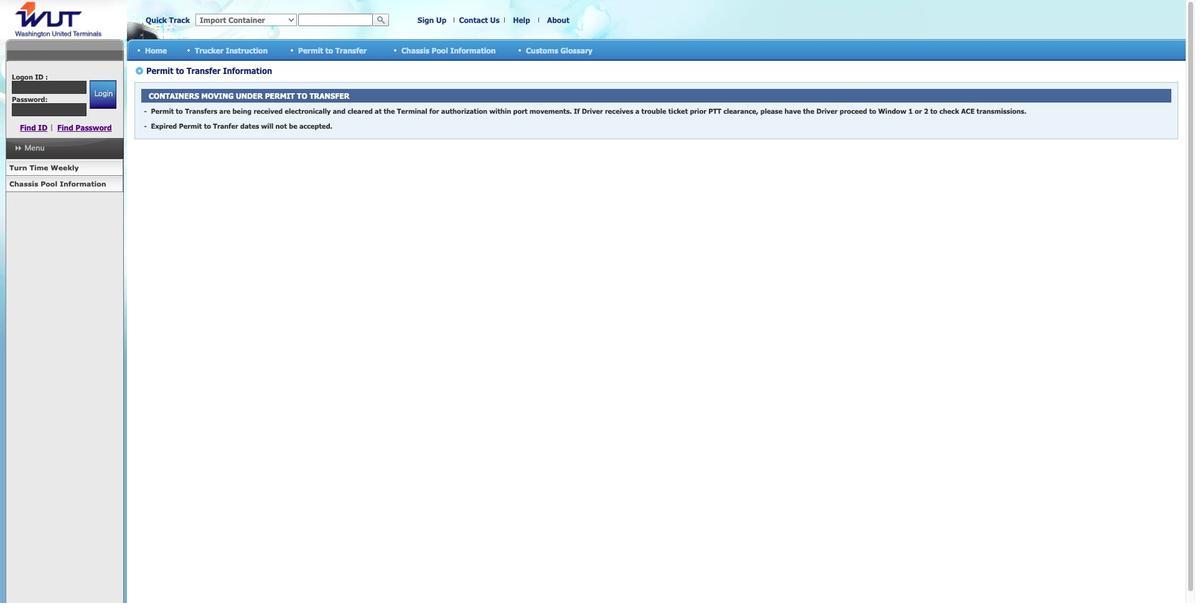 Task type: vqa. For each thing, say whether or not it's contained in the screenshot.
Inquiry
no



Task type: describe. For each thing, give the bounding box(es) containing it.
transfer
[[335, 46, 367, 54]]

sign
[[418, 16, 434, 24]]

quick track
[[146, 16, 190, 24]]

id for find
[[38, 123, 47, 132]]

0 horizontal spatial information
[[60, 180, 106, 188]]

logon
[[12, 73, 33, 81]]

sign up link
[[418, 16, 447, 24]]

login image
[[89, 80, 116, 109]]

1 horizontal spatial chassis
[[402, 46, 430, 54]]

find password link
[[57, 123, 112, 132]]

1 vertical spatial chassis pool information
[[9, 180, 106, 188]]

track
[[169, 16, 190, 24]]

time
[[30, 164, 48, 172]]

contact us
[[459, 16, 500, 24]]

customs
[[526, 46, 558, 54]]

trucker
[[195, 46, 224, 54]]

about link
[[547, 16, 570, 24]]

password
[[76, 123, 112, 132]]

about
[[547, 16, 570, 24]]



Task type: locate. For each thing, give the bounding box(es) containing it.
information down contact
[[450, 46, 496, 54]]

permit
[[298, 46, 323, 54]]

None password field
[[12, 103, 87, 116]]

information down weekly
[[60, 180, 106, 188]]

chassis pool information down up
[[402, 46, 496, 54]]

pool inside chassis pool information link
[[41, 180, 57, 188]]

pool down turn time weekly
[[41, 180, 57, 188]]

0 horizontal spatial find
[[20, 123, 36, 132]]

pool down up
[[432, 46, 448, 54]]

help
[[513, 16, 530, 24]]

0 vertical spatial pool
[[432, 46, 448, 54]]

turn time weekly
[[9, 164, 79, 172]]

contact
[[459, 16, 488, 24]]

1 vertical spatial id
[[38, 123, 47, 132]]

help link
[[513, 16, 530, 24]]

turn time weekly link
[[6, 160, 123, 176]]

chassis pool information
[[402, 46, 496, 54], [9, 180, 106, 188]]

contact us link
[[459, 16, 500, 24]]

logon id :
[[12, 73, 48, 81]]

home
[[145, 46, 167, 54]]

1 find from the left
[[20, 123, 36, 132]]

1 vertical spatial pool
[[41, 180, 57, 188]]

sign up
[[418, 16, 447, 24]]

up
[[436, 16, 447, 24]]

1 horizontal spatial information
[[450, 46, 496, 54]]

glossary
[[561, 46, 593, 54]]

None text field
[[298, 14, 373, 26]]

weekly
[[51, 164, 79, 172]]

0 vertical spatial chassis
[[402, 46, 430, 54]]

None text field
[[12, 81, 87, 94]]

password:
[[12, 95, 48, 103]]

chassis pool information down turn time weekly link
[[9, 180, 106, 188]]

chassis
[[402, 46, 430, 54], [9, 180, 38, 188]]

0 horizontal spatial chassis
[[9, 180, 38, 188]]

find for find id
[[20, 123, 36, 132]]

1 vertical spatial information
[[60, 180, 106, 188]]

find left password
[[57, 123, 73, 132]]

find password
[[57, 123, 112, 132]]

0 vertical spatial id
[[35, 73, 43, 81]]

permit to transfer
[[298, 46, 367, 54]]

turn
[[9, 164, 27, 172]]

id left :
[[35, 73, 43, 81]]

find id link
[[20, 123, 47, 132]]

1 horizontal spatial chassis pool information
[[402, 46, 496, 54]]

pool
[[432, 46, 448, 54], [41, 180, 57, 188]]

1 vertical spatial chassis
[[9, 180, 38, 188]]

:
[[45, 73, 48, 81]]

chassis down "turn"
[[9, 180, 38, 188]]

chassis pool information link
[[6, 176, 123, 192]]

0 horizontal spatial chassis pool information
[[9, 180, 106, 188]]

instruction
[[226, 46, 268, 54]]

0 horizontal spatial pool
[[41, 180, 57, 188]]

id for logon
[[35, 73, 43, 81]]

id
[[35, 73, 43, 81], [38, 123, 47, 132]]

1 horizontal spatial pool
[[432, 46, 448, 54]]

2 find from the left
[[57, 123, 73, 132]]

find down password:
[[20, 123, 36, 132]]

us
[[490, 16, 500, 24]]

1 horizontal spatial find
[[57, 123, 73, 132]]

find for find password
[[57, 123, 73, 132]]

information
[[450, 46, 496, 54], [60, 180, 106, 188]]

find id
[[20, 123, 47, 132]]

quick
[[146, 16, 167, 24]]

0 vertical spatial chassis pool information
[[402, 46, 496, 54]]

0 vertical spatial information
[[450, 46, 496, 54]]

trucker instruction
[[195, 46, 268, 54]]

chassis down sign
[[402, 46, 430, 54]]

find
[[20, 123, 36, 132], [57, 123, 73, 132]]

to
[[326, 46, 333, 54]]

id down password:
[[38, 123, 47, 132]]

customs glossary
[[526, 46, 593, 54]]



